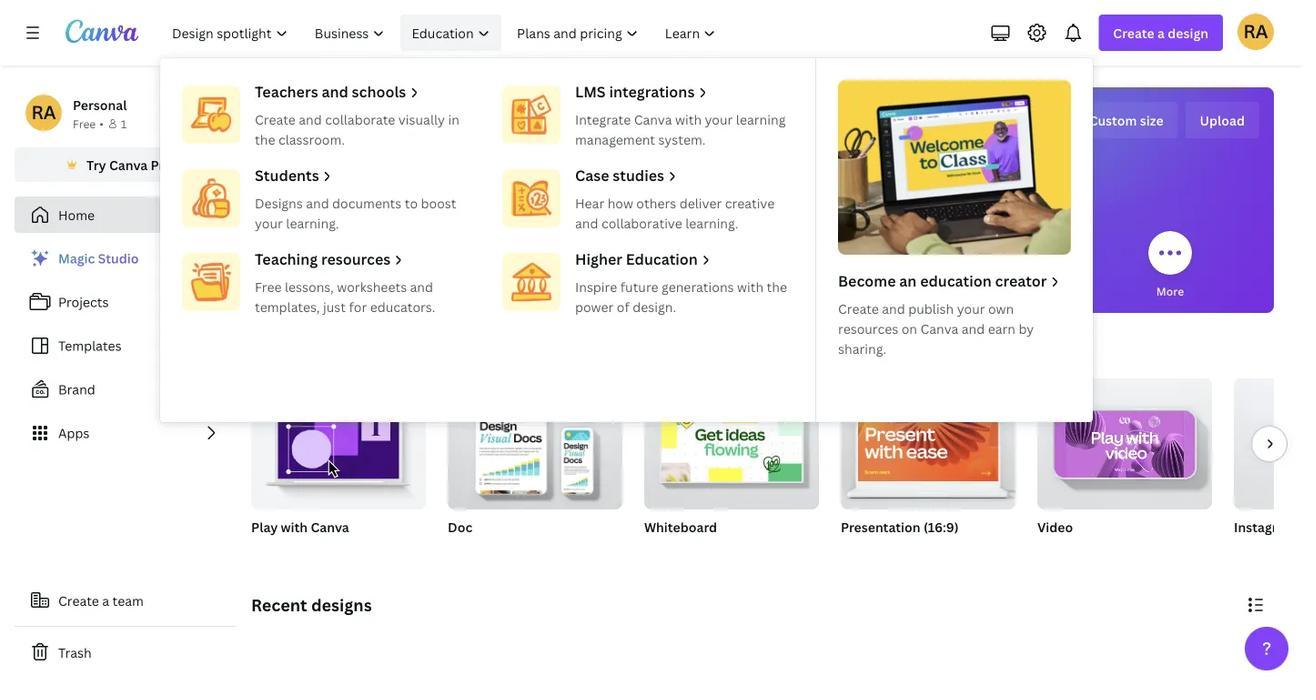 Task type: locate. For each thing, give the bounding box(es) containing it.
an
[[900, 271, 917, 291]]

1 vertical spatial education
[[626, 249, 698, 269]]

collaborative
[[602, 214, 683, 232]]

1 horizontal spatial education
[[626, 249, 698, 269]]

lms integrations
[[575, 82, 695, 102]]

pro
[[151, 156, 172, 173]]

free •
[[73, 116, 104, 131]]

social media
[[729, 284, 797, 299]]

create left team
[[58, 592, 99, 610]]

home
[[58, 206, 95, 224]]

canva down publish
[[921, 320, 959, 337]]

0 vertical spatial the
[[255, 131, 275, 148]]

others
[[637, 194, 677, 212]]

0 vertical spatial free
[[73, 116, 96, 131]]

2 vertical spatial with
[[281, 519, 308, 536]]

just
[[323, 298, 346, 316]]

play with canva group
[[251, 379, 426, 537]]

you
[[700, 108, 755, 148], [355, 284, 375, 299]]

group
[[1038, 372, 1213, 510], [448, 379, 623, 510], [645, 379, 820, 510], [841, 379, 1016, 510], [1235, 379, 1304, 510]]

create inside button
[[58, 592, 99, 610]]

schools
[[352, 82, 406, 102]]

0 horizontal spatial your
[[255, 214, 283, 232]]

integrate canva with your learning management system.
[[575, 111, 786, 148]]

free up the templates,
[[255, 278, 282, 295]]

your down print products
[[958, 300, 986, 317]]

teachers and schools
[[255, 82, 406, 102]]

create for create and publish your own resources on canva and earn by sharing.
[[839, 300, 879, 317]]

list
[[15, 240, 237, 452]]

doc group
[[448, 379, 623, 559]]

0 horizontal spatial ruby anderson image
[[25, 95, 62, 131]]

the up students
[[255, 131, 275, 148]]

own
[[989, 300, 1015, 317]]

a inside create a team button
[[102, 592, 109, 610]]

for you
[[335, 284, 375, 299]]

inspire future generations with the power of design.
[[575, 278, 788, 316]]

a inside create a design dropdown button
[[1158, 24, 1165, 41]]

a up size
[[1158, 24, 1165, 41]]

0 vertical spatial ruby anderson image
[[1238, 13, 1275, 50]]

how
[[608, 194, 634, 212]]

1 vertical spatial with
[[738, 278, 764, 295]]

your inside designs and documents to boost your learning.
[[255, 214, 283, 232]]

and right designs
[[306, 194, 329, 212]]

0 horizontal spatial free
[[73, 116, 96, 131]]

learning. up teaching resources
[[286, 214, 339, 232]]

create inside create and collaborate visually in the classroom.
[[255, 111, 296, 128]]

on
[[902, 320, 918, 337]]

1 vertical spatial resources
[[839, 320, 899, 337]]

2 horizontal spatial with
[[738, 278, 764, 295]]

education inside menu
[[626, 249, 698, 269]]

create for create and collaborate visually in the classroom.
[[255, 111, 296, 128]]

presentations
[[624, 284, 698, 299]]

0 horizontal spatial learning.
[[286, 214, 339, 232]]

1 vertical spatial free
[[255, 278, 282, 295]]

education
[[921, 271, 992, 291]]

1 vertical spatial the
[[767, 278, 788, 295]]

group for doc
[[448, 379, 623, 510]]

1 horizontal spatial free
[[255, 278, 282, 295]]

learning. down deliver
[[686, 214, 739, 232]]

create inside dropdown button
[[1114, 24, 1155, 41]]

free for free lessons, worksheets and templates, just for educators.
[[255, 278, 282, 295]]

with right generations
[[738, 278, 764, 295]]

you right will
[[700, 108, 755, 148]]

resources up worksheets
[[321, 249, 391, 269]]

your down designs
[[255, 214, 283, 232]]

group for whiteboard
[[645, 379, 820, 510]]

create down videos
[[839, 300, 879, 317]]

2 horizontal spatial your
[[958, 300, 986, 317]]

0 horizontal spatial a
[[102, 592, 109, 610]]

1 vertical spatial ruby anderson image
[[25, 95, 62, 131]]

team
[[112, 592, 144, 610]]

create and collaborate visually in the classroom.
[[255, 111, 460, 148]]

your inside the integrate canva with your learning management system.
[[705, 111, 733, 128]]

what
[[564, 108, 642, 148]]

studies
[[613, 166, 665, 185]]

whiteboards
[[525, 284, 593, 299]]

0 vertical spatial your
[[705, 111, 733, 128]]

free inside free lessons, worksheets and templates, just for educators.
[[255, 278, 282, 295]]

1 horizontal spatial a
[[1158, 24, 1165, 41]]

canva inside play with canva group
[[311, 519, 349, 536]]

custom size button
[[1075, 102, 1179, 138]]

1 horizontal spatial learning.
[[686, 214, 739, 232]]

with inside inspire future generations with the power of design.
[[738, 278, 764, 295]]

canva down integrations
[[634, 111, 672, 128]]

become an education creator
[[839, 271, 1048, 291]]

0 vertical spatial a
[[1158, 24, 1165, 41]]

with
[[676, 111, 702, 128], [738, 278, 764, 295], [281, 519, 308, 536]]

0 vertical spatial with
[[676, 111, 702, 128]]

case
[[575, 166, 610, 185]]

students
[[255, 166, 319, 185]]

create down teachers
[[255, 111, 296, 128]]

2 vertical spatial your
[[958, 300, 986, 317]]

1 learning. from the left
[[286, 214, 339, 232]]

management
[[575, 131, 656, 148]]

instagram
[[1235, 519, 1297, 536]]

print products button
[[929, 219, 1005, 313]]

your inside create and publish your own resources on canva and earn by sharing.
[[958, 300, 986, 317]]

0 horizontal spatial you
[[355, 284, 375, 299]]

1 vertical spatial your
[[255, 214, 283, 232]]

canva inside try canva pro button
[[109, 156, 148, 173]]

by
[[1019, 320, 1035, 337]]

your up system.
[[705, 111, 733, 128]]

1 horizontal spatial your
[[705, 111, 733, 128]]

inspire
[[575, 278, 618, 295]]

you right for
[[355, 284, 375, 299]]

power
[[575, 298, 614, 316]]

ruby anderson element
[[25, 95, 62, 131]]

media
[[764, 284, 797, 299]]

lms
[[575, 82, 606, 102]]

create a design button
[[1099, 15, 1224, 51]]

education up in
[[412, 24, 474, 41]]

free left the '•'
[[73, 116, 96, 131]]

upload
[[1201, 112, 1246, 129]]

templates
[[58, 337, 122, 355]]

worksheets
[[337, 278, 407, 295]]

ruby anderson image for ruby anderson icon
[[1238, 13, 1275, 50]]

what will you design today?
[[564, 108, 962, 148]]

1 horizontal spatial resources
[[839, 320, 899, 337]]

custom
[[1090, 112, 1138, 129]]

1 vertical spatial a
[[102, 592, 109, 610]]

and up on
[[883, 300, 906, 317]]

None search field
[[490, 169, 1036, 206]]

education up presentations
[[626, 249, 698, 269]]

ruby anderson image for ruby anderson element
[[25, 95, 62, 131]]

free
[[73, 116, 96, 131], [255, 278, 282, 295]]

and down hear
[[575, 214, 599, 232]]

the
[[255, 131, 275, 148], [767, 278, 788, 295]]

1 horizontal spatial the
[[767, 278, 788, 295]]

0 horizontal spatial the
[[255, 131, 275, 148]]

0 horizontal spatial design
[[760, 108, 854, 148]]

0 vertical spatial resources
[[321, 249, 391, 269]]

presentation (16:9) group
[[841, 379, 1016, 559]]

canva right try
[[109, 156, 148, 173]]

p
[[1300, 519, 1304, 536]]

0 vertical spatial design
[[1169, 24, 1209, 41]]

more
[[1157, 284, 1185, 299]]

1 horizontal spatial with
[[676, 111, 702, 128]]

presentation
[[841, 519, 921, 536]]

create inside create and publish your own resources on canva and earn by sharing.
[[839, 300, 879, 317]]

a for team
[[102, 592, 109, 610]]

1 horizontal spatial design
[[1169, 24, 1209, 41]]

1 horizontal spatial ruby anderson image
[[1238, 13, 1275, 50]]

and up 'educators.'
[[410, 278, 433, 295]]

the right social
[[767, 278, 788, 295]]

videos
[[847, 284, 883, 299]]

1 horizontal spatial you
[[700, 108, 755, 148]]

resources inside create and publish your own resources on canva and earn by sharing.
[[839, 320, 899, 337]]

hear
[[575, 194, 605, 212]]

higher education
[[575, 249, 698, 269]]

creator
[[996, 271, 1048, 291]]

0 horizontal spatial with
[[281, 519, 308, 536]]

canva right play
[[311, 519, 349, 536]]

documents
[[332, 194, 402, 212]]

resources up sharing.
[[839, 320, 899, 337]]

canva
[[634, 111, 672, 128], [109, 156, 148, 173], [921, 320, 959, 337], [311, 519, 349, 536]]

ruby anderson image
[[1238, 13, 1275, 50], [25, 95, 62, 131]]

your for become an education creator
[[958, 300, 986, 317]]

1 vertical spatial you
[[355, 284, 375, 299]]

presentations button
[[624, 219, 698, 313]]

instagram post (square) group
[[1235, 379, 1304, 559]]

education button
[[400, 15, 502, 51]]

instagram p
[[1235, 519, 1304, 536]]

0 horizontal spatial education
[[412, 24, 474, 41]]

unlimited
[[645, 542, 696, 557]]

and up classroom. at the top
[[299, 111, 322, 128]]

create up custom size dropdown button
[[1114, 24, 1155, 41]]

case studies
[[575, 166, 665, 185]]

0 vertical spatial education
[[412, 24, 474, 41]]

0 horizontal spatial resources
[[321, 249, 391, 269]]

design
[[1169, 24, 1209, 41], [760, 108, 854, 148]]

for
[[349, 298, 367, 316]]

whiteboard group
[[645, 379, 820, 559]]

1 vertical spatial design
[[760, 108, 854, 148]]

with up system.
[[676, 111, 702, 128]]

teaching resources
[[255, 249, 391, 269]]

doc
[[448, 519, 473, 536]]

will
[[647, 108, 694, 148]]

future
[[621, 278, 659, 295]]

a left team
[[102, 592, 109, 610]]

2 learning. from the left
[[686, 214, 739, 232]]

with right play
[[281, 519, 308, 536]]

video group
[[1038, 372, 1213, 559]]

upload button
[[1186, 102, 1260, 138]]

custom size
[[1090, 112, 1164, 129]]

and inside free lessons, worksheets and templates, just for educators.
[[410, 278, 433, 295]]

create for create a design
[[1114, 24, 1155, 41]]



Task type: describe. For each thing, give the bounding box(es) containing it.
classroom.
[[279, 131, 345, 148]]

education inside popup button
[[412, 24, 474, 41]]

try canva pro button
[[15, 148, 237, 182]]

boost
[[421, 194, 457, 212]]

hear how others deliver creative and collaborative learning.
[[575, 194, 775, 232]]

designs
[[311, 594, 372, 616]]

list containing magic studio
[[15, 240, 237, 452]]

earn
[[989, 320, 1016, 337]]

group for video
[[1038, 372, 1213, 510]]

deliver
[[680, 194, 722, 212]]

templates,
[[255, 298, 320, 316]]

for
[[335, 284, 353, 299]]

higher
[[575, 249, 623, 269]]

magic
[[58, 250, 95, 267]]

today?
[[859, 108, 962, 148]]

group for instagram p
[[1235, 379, 1304, 510]]

trash
[[58, 644, 92, 662]]

whiteboard unlimited
[[645, 519, 718, 557]]

designs and documents to boost your learning.
[[255, 194, 457, 232]]

1
[[121, 116, 127, 131]]

create for create a team
[[58, 592, 99, 610]]

create and publish your own resources on canva and earn by sharing.
[[839, 300, 1035, 357]]

•
[[99, 116, 104, 131]]

design inside dropdown button
[[1169, 24, 1209, 41]]

try
[[87, 156, 106, 173]]

social media button
[[729, 219, 797, 313]]

0 vertical spatial you
[[700, 108, 755, 148]]

and inside create and collaborate visually in the classroom.
[[299, 111, 322, 128]]

free for free •
[[73, 116, 96, 131]]

print products
[[929, 284, 1005, 299]]

canva inside create and publish your own resources on canva and earn by sharing.
[[921, 320, 959, 337]]

education menu
[[160, 58, 1094, 423]]

system.
[[659, 131, 706, 148]]

group for presentation (16:9)
[[841, 379, 1016, 510]]

templates link
[[15, 328, 237, 364]]

ra button
[[1238, 13, 1275, 50]]

video
[[1038, 519, 1074, 536]]

presentation (16:9)
[[841, 519, 959, 536]]

create a design
[[1114, 24, 1209, 41]]

your for lms integrations
[[705, 111, 733, 128]]

(16:9)
[[924, 519, 959, 536]]

play
[[251, 519, 278, 536]]

publish
[[909, 300, 955, 317]]

become
[[839, 271, 896, 291]]

educators.
[[370, 298, 436, 316]]

of
[[617, 298, 630, 316]]

new
[[194, 252, 217, 265]]

with inside the integrate canva with your learning management system.
[[676, 111, 702, 128]]

learning. inside designs and documents to boost your learning.
[[286, 214, 339, 232]]

create a team
[[58, 592, 144, 610]]

and up collaborate
[[322, 82, 349, 102]]

in
[[448, 111, 460, 128]]

visually
[[399, 111, 445, 128]]

ruby anderson image
[[1238, 13, 1275, 50]]

size
[[1141, 112, 1164, 129]]

the inside inspire future generations with the power of design.
[[767, 278, 788, 295]]

personal
[[73, 96, 127, 113]]

collaborate
[[325, 111, 396, 128]]

generations
[[662, 278, 734, 295]]

recent designs
[[251, 594, 372, 616]]

create a team button
[[15, 583, 237, 619]]

canva inside the integrate canva with your learning management system.
[[634, 111, 672, 128]]

apps
[[58, 425, 90, 442]]

products
[[957, 284, 1005, 299]]

sharing.
[[839, 340, 887, 357]]

try canva pro
[[87, 156, 172, 173]]

the inside create and collaborate visually in the classroom.
[[255, 131, 275, 148]]

trash link
[[15, 635, 237, 671]]

with inside group
[[281, 519, 308, 536]]

learning. inside hear how others deliver creative and collaborative learning.
[[686, 214, 739, 232]]

projects link
[[15, 284, 237, 321]]

teaching
[[255, 249, 318, 269]]

home link
[[15, 197, 237, 233]]

lessons,
[[285, 278, 334, 295]]

design.
[[633, 298, 677, 316]]

videos button
[[843, 219, 887, 313]]

learning
[[736, 111, 786, 128]]

a for design
[[1158, 24, 1165, 41]]

websites button
[[1045, 219, 1093, 313]]

projects
[[58, 294, 109, 311]]

integrations
[[610, 82, 695, 102]]

whiteboards button
[[525, 219, 593, 313]]

top level navigation element
[[160, 15, 1094, 423]]

integrate
[[575, 111, 631, 128]]

brand
[[58, 381, 95, 398]]

print
[[929, 284, 955, 299]]

teachers
[[255, 82, 318, 102]]

designs
[[255, 194, 303, 212]]

and inside designs and documents to boost your learning.
[[306, 194, 329, 212]]

websites
[[1045, 284, 1093, 299]]

recent
[[251, 594, 307, 616]]

for you button
[[333, 219, 377, 313]]

and inside hear how others deliver creative and collaborative learning.
[[575, 214, 599, 232]]

creative
[[725, 194, 775, 212]]

social
[[729, 284, 761, 299]]

you inside for you button
[[355, 284, 375, 299]]

and left earn
[[962, 320, 985, 337]]



Task type: vqa. For each thing, say whether or not it's contained in the screenshot.
the pink and orange circle illustration icon
no



